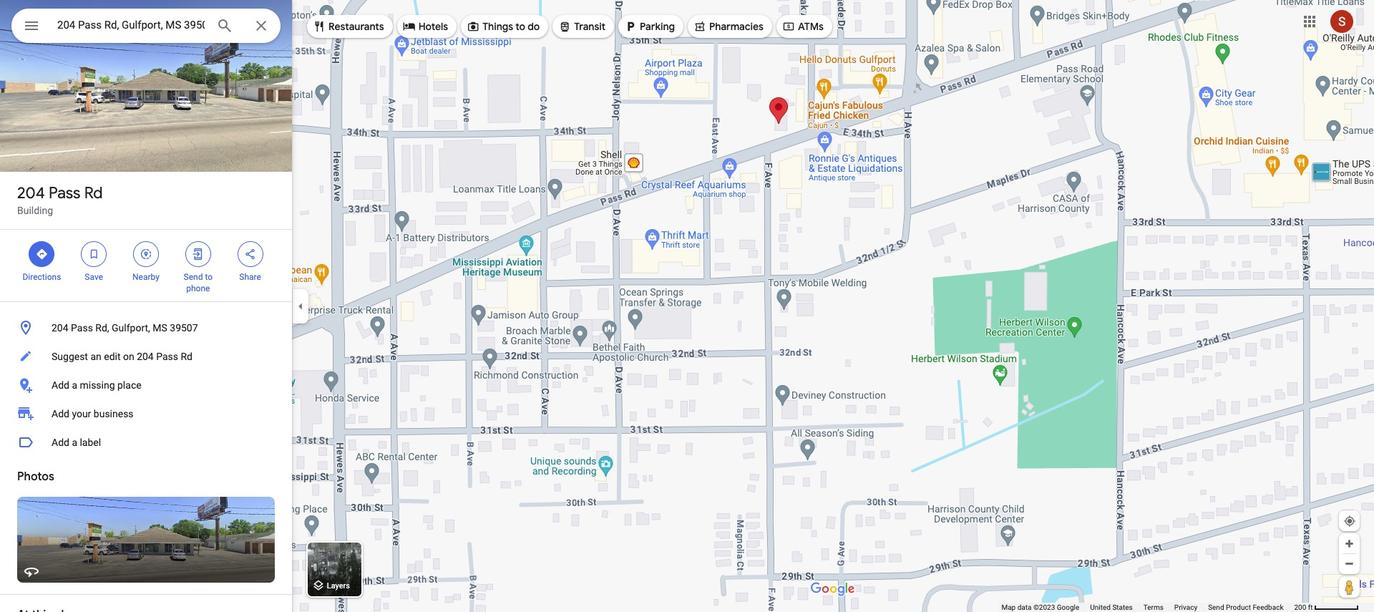 Task type: locate. For each thing, give the bounding box(es) containing it.
business
[[94, 408, 134, 420]]

2 add from the top
[[52, 408, 69, 420]]

show your location image
[[1344, 515, 1357, 528]]

states
[[1113, 603, 1133, 611]]

0 vertical spatial to
[[516, 20, 525, 33]]

pass up "building"
[[49, 183, 81, 203]]

2 a from the top
[[72, 437, 77, 448]]


[[694, 19, 707, 34]]


[[624, 19, 637, 34]]

rd
[[84, 183, 103, 203], [181, 351, 193, 362]]

footer inside google maps "element"
[[1002, 603, 1295, 612]]

send for send to phone
[[184, 272, 203, 282]]

1 vertical spatial rd
[[181, 351, 193, 362]]

1 vertical spatial pass
[[71, 322, 93, 334]]

suggest an edit on 204 pass rd button
[[0, 342, 292, 371]]


[[23, 16, 40, 36]]

google
[[1057, 603, 1080, 611]]

0 horizontal spatial rd
[[84, 183, 103, 203]]

1 horizontal spatial 204
[[52, 322, 68, 334]]

united states
[[1090, 603, 1133, 611]]

terms
[[1144, 603, 1164, 611]]

0 horizontal spatial send
[[184, 272, 203, 282]]

rd down 39507
[[181, 351, 193, 362]]

pass inside 204 pass rd building
[[49, 183, 81, 203]]

0 vertical spatial add
[[52, 379, 69, 391]]

your
[[72, 408, 91, 420]]

edit
[[104, 351, 121, 362]]


[[467, 19, 480, 34]]

google maps element
[[0, 0, 1375, 612]]

send left the product
[[1209, 603, 1225, 611]]

restaurants
[[329, 20, 384, 33]]

add for add your business
[[52, 408, 69, 420]]

footer
[[1002, 603, 1295, 612]]

map
[[1002, 603, 1016, 611]]

pass inside button
[[71, 322, 93, 334]]

add
[[52, 379, 69, 391], [52, 408, 69, 420], [52, 437, 69, 448]]

directions
[[23, 272, 61, 282]]

rd,
[[95, 322, 109, 334]]

0 vertical spatial pass
[[49, 183, 81, 203]]

add your business
[[52, 408, 134, 420]]

pass
[[49, 183, 81, 203], [71, 322, 93, 334], [156, 351, 178, 362]]

204 right 'on' on the bottom left
[[137, 351, 154, 362]]

a left the "missing"
[[72, 379, 77, 391]]

pass inside button
[[156, 351, 178, 362]]

send product feedback
[[1209, 603, 1284, 611]]

1 vertical spatial add
[[52, 408, 69, 420]]

zoom in image
[[1344, 538, 1355, 549]]

phone
[[186, 283, 210, 294]]

204 inside suggest an edit on 204 pass rd button
[[137, 351, 154, 362]]

0 vertical spatial send
[[184, 272, 203, 282]]

204 up "suggest"
[[52, 322, 68, 334]]

©2023
[[1034, 603, 1055, 611]]

hotels
[[419, 20, 448, 33]]

1 add from the top
[[52, 379, 69, 391]]

feedback
[[1253, 603, 1284, 611]]

3 add from the top
[[52, 437, 69, 448]]

add left label
[[52, 437, 69, 448]]


[[140, 246, 152, 262]]

privacy
[[1175, 603, 1198, 611]]

2 vertical spatial pass
[[156, 351, 178, 362]]

204
[[17, 183, 45, 203], [52, 322, 68, 334], [137, 351, 154, 362]]

204 pass rd, gulfport, ms 39507
[[52, 322, 198, 334]]

send inside button
[[1209, 603, 1225, 611]]

to left do
[[516, 20, 525, 33]]

204 inside 204 pass rd, gulfport, ms 39507 button
[[52, 322, 68, 334]]

39507
[[170, 322, 198, 334]]

gulfport,
[[112, 322, 150, 334]]

0 vertical spatial rd
[[84, 183, 103, 203]]

1 vertical spatial to
[[205, 272, 213, 282]]

atms
[[798, 20, 824, 33]]


[[313, 19, 326, 34]]

204 up "building"
[[17, 183, 45, 203]]

map data ©2023 google
[[1002, 603, 1080, 611]]

1 vertical spatial send
[[1209, 603, 1225, 611]]

0 horizontal spatial to
[[205, 272, 213, 282]]

2 horizontal spatial 204
[[137, 351, 154, 362]]

1 horizontal spatial rd
[[181, 351, 193, 362]]

add down "suggest"
[[52, 379, 69, 391]]

send inside send to phone
[[184, 272, 203, 282]]

do
[[528, 20, 540, 33]]

add inside 'link'
[[52, 408, 69, 420]]

0 horizontal spatial 204
[[17, 183, 45, 203]]

send
[[184, 272, 203, 282], [1209, 603, 1225, 611]]

1 a from the top
[[72, 379, 77, 391]]

send up phone
[[184, 272, 203, 282]]

1 horizontal spatial send
[[1209, 603, 1225, 611]]

on
[[123, 351, 134, 362]]

pass down ms
[[156, 351, 178, 362]]

add for add a label
[[52, 437, 69, 448]]

to
[[516, 20, 525, 33], [205, 272, 213, 282]]

privacy button
[[1175, 603, 1198, 612]]

 atms
[[782, 19, 824, 34]]

204 inside 204 pass rd building
[[17, 183, 45, 203]]

rd up 
[[84, 183, 103, 203]]

footer containing map data ©2023 google
[[1002, 603, 1295, 612]]

send for send product feedback
[[1209, 603, 1225, 611]]

2 vertical spatial add
[[52, 437, 69, 448]]

building
[[17, 205, 53, 216]]

1 horizontal spatial to
[[516, 20, 525, 33]]

to up phone
[[205, 272, 213, 282]]

0 vertical spatial a
[[72, 379, 77, 391]]

share
[[239, 272, 261, 282]]

204 for rd
[[17, 183, 45, 203]]

1 vertical spatial a
[[72, 437, 77, 448]]

united states button
[[1090, 603, 1133, 612]]

send to phone
[[184, 272, 213, 294]]

pass left rd, at the bottom left
[[71, 322, 93, 334]]

 hotels
[[403, 19, 448, 34]]

1 vertical spatial 204
[[52, 322, 68, 334]]

add left your
[[52, 408, 69, 420]]

show street view coverage image
[[1339, 576, 1360, 598]]

None field
[[57, 16, 205, 34]]

product
[[1226, 603, 1251, 611]]

a
[[72, 379, 77, 391], [72, 437, 77, 448]]

rd inside 204 pass rd building
[[84, 183, 103, 203]]

parking
[[640, 20, 675, 33]]

0 vertical spatial 204
[[17, 183, 45, 203]]

a left label
[[72, 437, 77, 448]]

to inside send to phone
[[205, 272, 213, 282]]

2 vertical spatial 204
[[137, 351, 154, 362]]

suggest an edit on 204 pass rd
[[52, 351, 193, 362]]

204 Pass Rd, Gulfport, MS 39507 field
[[11, 9, 281, 43]]



Task type: vqa. For each thing, say whether or not it's contained in the screenshot.
Up
no



Task type: describe. For each thing, give the bounding box(es) containing it.
to inside  things to do
[[516, 20, 525, 33]]

 transit
[[559, 19, 606, 34]]

 parking
[[624, 19, 675, 34]]

suggest
[[52, 351, 88, 362]]

pass for rd,
[[71, 322, 93, 334]]

204 pass rd building
[[17, 183, 103, 216]]

pharmacies
[[709, 20, 764, 33]]

actions for 204 pass rd region
[[0, 230, 292, 301]]

add a missing place
[[52, 379, 141, 391]]

place
[[117, 379, 141, 391]]

a for label
[[72, 437, 77, 448]]

transit
[[574, 20, 606, 33]]

missing
[[80, 379, 115, 391]]

rd inside button
[[181, 351, 193, 362]]

204 pass rd, gulfport, ms 39507 button
[[0, 314, 292, 342]]

united
[[1090, 603, 1111, 611]]

none field inside 204 pass rd, gulfport, ms 39507 field
[[57, 16, 205, 34]]


[[782, 19, 795, 34]]

google account: sheryl atherton  
(sheryl.atherton@adept.ai) image
[[1331, 10, 1354, 33]]

 button
[[11, 9, 52, 46]]

data
[[1018, 603, 1032, 611]]


[[403, 19, 416, 34]]

 things to do
[[467, 19, 540, 34]]

204 pass rd main content
[[0, 0, 292, 612]]

204 for rd,
[[52, 322, 68, 334]]


[[35, 246, 48, 262]]

ms
[[153, 322, 167, 334]]

pass for rd
[[49, 183, 81, 203]]

label
[[80, 437, 101, 448]]

layers
[[327, 582, 350, 591]]

nearby
[[132, 272, 160, 282]]

collapse side panel image
[[293, 298, 309, 314]]

save
[[85, 272, 103, 282]]


[[87, 246, 100, 262]]

send product feedback button
[[1209, 603, 1284, 612]]

 restaurants
[[313, 19, 384, 34]]

zoom out image
[[1344, 558, 1355, 569]]

add a missing place button
[[0, 371, 292, 399]]

add a label button
[[0, 428, 292, 457]]


[[559, 19, 571, 34]]

an
[[90, 351, 101, 362]]

add a label
[[52, 437, 101, 448]]

200
[[1295, 603, 1307, 611]]

a for missing
[[72, 379, 77, 391]]

 pharmacies
[[694, 19, 764, 34]]

200 ft button
[[1295, 603, 1359, 611]]


[[244, 246, 257, 262]]

photos
[[17, 470, 54, 484]]

ft
[[1308, 603, 1313, 611]]

terms button
[[1144, 603, 1164, 612]]

200 ft
[[1295, 603, 1313, 611]]


[[192, 246, 205, 262]]

 search field
[[11, 9, 281, 46]]

add for add a missing place
[[52, 379, 69, 391]]

add your business link
[[0, 399, 292, 428]]

things
[[483, 20, 513, 33]]



